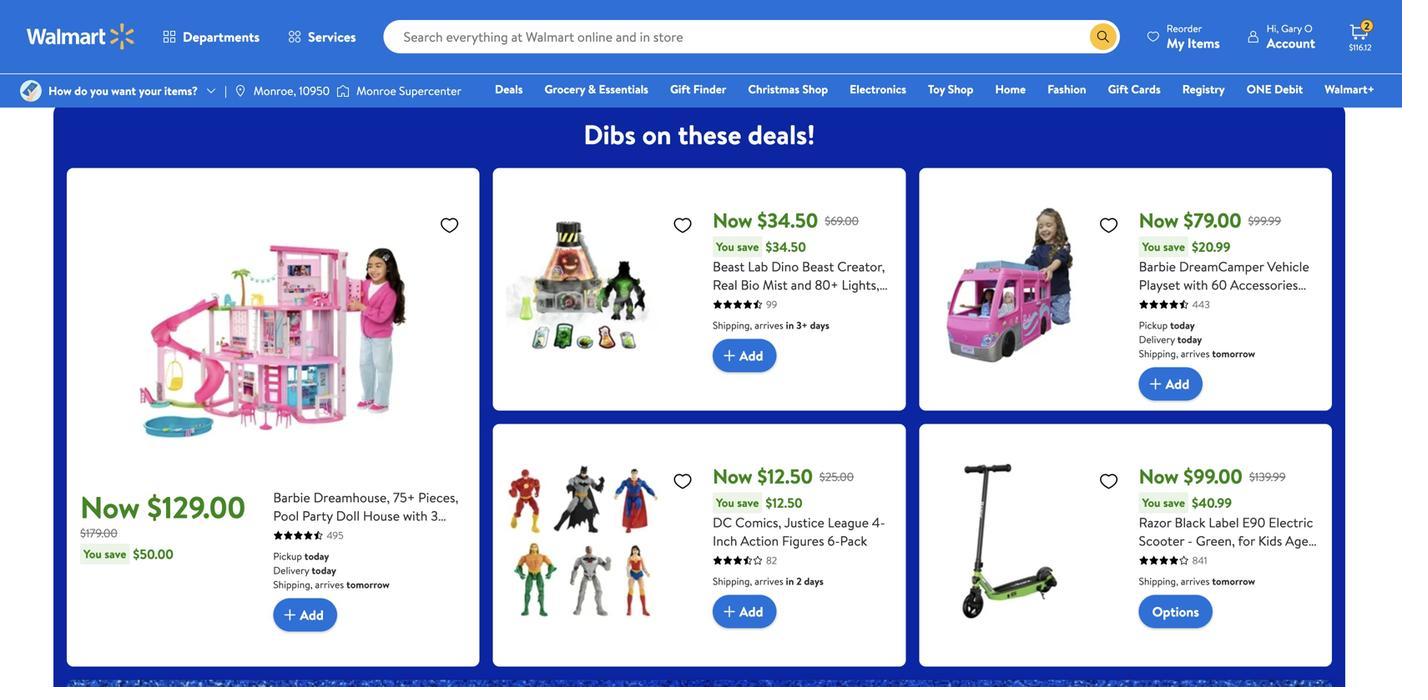 Task type: locate. For each thing, give the bounding box(es) containing it.
$12.50 inside you save $12.50 dc comics, justice league 4- inch action figures 6-pack
[[766, 494, 803, 513]]

do
[[74, 83, 87, 99]]

monroe,
[[254, 83, 296, 99]]

radio-controlled, vehicles and drones image
[[1192, 0, 1252, 41]]

1 horizontal spatial pickup today delivery today shipping, arrives tomorrow
[[1139, 319, 1256, 361]]

toy left stocking
[[490, 45, 507, 61]]

barbie up story
[[273, 489, 310, 507]]

pickup today delivery today shipping, arrives tomorrow down the 495
[[273, 550, 390, 592]]

0 vertical spatial ages
[[845, 294, 873, 313]]

0 vertical spatial in
[[786, 319, 794, 333]]

playset
[[1139, 276, 1181, 294]]

and inside 'you save $40.99 razor black label e90 electric scooter - green, for kids ages 8+ and up to 120 lbs, up to 10 mph'
[[1158, 551, 1179, 569]]

slide
[[1139, 313, 1167, 331], [307, 526, 335, 544]]

toy for toy deals $25 & under
[[382, 45, 399, 61]]

in down figures
[[786, 575, 794, 589]]

1 vertical spatial barbie
[[273, 489, 310, 507]]

0 horizontal spatial with
[[403, 507, 428, 526]]

0 vertical spatial add to cart image
[[1146, 375, 1166, 395]]

beast
[[713, 258, 745, 276], [802, 258, 834, 276]]

toy down toys
[[928, 81, 945, 97]]

now right add to favorites list, beast lab dino beast creator, real bio mist and 80+ lights, sounds and reactions, ages 5+ icon
[[713, 207, 753, 235]]

$99.99
[[1249, 213, 1282, 229]]

443
[[1193, 298, 1210, 312]]

& inside dolls & dollhouses
[[832, 45, 840, 61]]

2 up $116.12
[[1365, 19, 1370, 33]]

delivery down story
[[273, 564, 309, 578]]

1 vertical spatial add to cart image
[[280, 606, 300, 626]]

dibs
[[584, 116, 636, 153]]

0 vertical spatial with
[[1184, 276, 1209, 294]]

0 vertical spatial barbie
[[1139, 258, 1177, 276]]

1 vertical spatial with
[[403, 507, 428, 526]]

1 horizontal spatial 2
[[1365, 19, 1370, 33]]

1 vertical spatial 2
[[797, 575, 802, 589]]

grocery & essentials link
[[537, 80, 656, 98]]

you up real on the top right of page
[[716, 239, 735, 255]]

1 horizontal spatial to
[[1278, 551, 1290, 569]]

action up 82
[[741, 532, 779, 551]]

plush toys image
[[1293, 0, 1353, 41]]

gift for gift finder
[[670, 81, 691, 97]]

toy shop
[[928, 81, 974, 97]]

you inside "now $129.00 $179.00 you save $50.00"
[[83, 547, 102, 563]]

to left 10
[[1278, 551, 1290, 569]]

up up shipping, arrives tomorrow at the right
[[1182, 551, 1196, 569]]

0 horizontal spatial to
[[1199, 551, 1212, 569]]

arrives for now $12.50
[[755, 575, 784, 589]]

 image right |
[[234, 84, 247, 98]]

and right the 8+
[[1158, 551, 1179, 569]]

dc
[[713, 514, 732, 532]]

now $79.00 $99.99
[[1139, 207, 1282, 235]]

deals
[[128, 45, 154, 61], [402, 45, 428, 61], [308, 56, 333, 73]]

add
[[740, 347, 764, 365], [1166, 375, 1190, 394], [740, 603, 764, 622], [300, 606, 324, 625]]

0 horizontal spatial pickup today delivery today shipping, arrives tomorrow
[[273, 550, 390, 592]]

real
[[713, 276, 738, 294]]

0 vertical spatial 2
[[1365, 19, 1370, 33]]

pickup down story
[[273, 550, 302, 564]]

deals inside top toy brand deals
[[308, 56, 333, 73]]

1 horizontal spatial toy
[[490, 45, 507, 61]]

1 vertical spatial in
[[786, 575, 794, 589]]

1 horizontal spatial action
[[987, 45, 1020, 61]]

5+
[[877, 294, 892, 313]]

now for $34.50
[[713, 207, 753, 235]]

now $12.50 $25.00
[[713, 463, 854, 491]]

2 down figures
[[797, 575, 802, 589]]

mph
[[1139, 569, 1165, 587]]

to left 120
[[1199, 551, 1212, 569]]

save up the comics,
[[737, 495, 759, 511]]

save up lab
[[737, 239, 759, 255]]

days right 3+
[[810, 319, 830, 333]]

0 horizontal spatial  image
[[20, 80, 42, 102]]

 image left how
[[20, 80, 42, 102]]

8+
[[1139, 551, 1155, 569]]

pool down dreamcamper
[[1195, 294, 1221, 313]]

with left 3
[[403, 507, 428, 526]]

slide down playset
[[1139, 313, 1167, 331]]

label
[[1209, 514, 1240, 532]]

beast left lab
[[713, 258, 745, 276]]

0 horizontal spatial up
[[1182, 551, 1196, 569]]

shop down dollhouses
[[803, 81, 828, 97]]

tomorrow
[[1213, 347, 1256, 361], [1213, 575, 1256, 589], [347, 578, 390, 592]]

reorder
[[1167, 21, 1203, 35]]

3
[[431, 507, 438, 526]]

now up $50.00
[[80, 487, 140, 529]]

add to cart image
[[1146, 375, 1166, 395], [720, 602, 740, 623]]

1 horizontal spatial ages
[[1286, 532, 1314, 551]]

shipping, for now $99.00
[[1139, 575, 1179, 589]]

add to cart image down including at top
[[1146, 375, 1166, 395]]

$20.99
[[1192, 238, 1231, 256]]

pool left party
[[273, 507, 299, 526]]

with up 443
[[1184, 276, 1209, 294]]

2 beast from the left
[[802, 258, 834, 276]]

0 vertical spatial pickup
[[1139, 319, 1168, 333]]

& for dolls & dollhouses
[[832, 45, 840, 61]]

1 horizontal spatial add to cart image
[[1146, 375, 1166, 395]]

lab
[[748, 258, 768, 276]]

add button for $12.50
[[713, 596, 777, 629]]

barbie
[[1139, 258, 1177, 276], [273, 489, 310, 507]]

now up "razor"
[[1139, 463, 1179, 491]]

 image for monroe supercenter
[[337, 83, 350, 99]]

ride
[[621, 45, 641, 61]]

0 vertical spatial slide
[[1139, 313, 1167, 331]]

games and puzzles image
[[1092, 0, 1152, 41]]

barbie up including at top
[[1139, 258, 1177, 276]]

1 horizontal spatial add to cart image
[[720, 346, 740, 366]]

ages left 5+
[[845, 294, 873, 313]]

$12.50 down now $12.50 $25.00
[[766, 494, 803, 513]]

sounds
[[713, 294, 755, 313]]

dolls & dollhouses
[[795, 45, 848, 73]]

1 vertical spatial pickup
[[273, 550, 302, 564]]

top toy brand deals link
[[277, 0, 364, 74]]

christmas
[[748, 81, 800, 97]]

you inside you save $20.99 barbie dreamcamper vehicle playset with 60 accessories including pool and 30-inch slide
[[1143, 239, 1161, 255]]

add button down including at top
[[1139, 368, 1203, 401]]

1 vertical spatial pickup today delivery today shipping, arrives tomorrow
[[273, 550, 390, 592]]

& inside games & puzzles
[[1137, 45, 1145, 61]]

0 vertical spatial pool
[[1195, 294, 1221, 313]]

& inside preschool & pretend play
[[744, 45, 752, 61]]

2 gift from the left
[[1108, 81, 1129, 97]]

e90
[[1243, 514, 1266, 532]]

1 gift from the left
[[670, 81, 691, 97]]

shipping, for now $34.50
[[713, 319, 753, 333]]

 image
[[20, 80, 42, 102], [337, 83, 350, 99], [234, 84, 247, 98]]

Walmart Site-Wide search field
[[384, 20, 1120, 53]]

pickup down including at top
[[1139, 319, 1168, 333]]

arrives down 82
[[755, 575, 784, 589]]

scooter
[[1139, 532, 1185, 551]]

building
[[890, 45, 930, 61]]

arrives down 841
[[1181, 575, 1210, 589]]

days down figures
[[804, 575, 824, 589]]

ages
[[845, 294, 873, 313], [1286, 532, 1314, 551]]

0 horizontal spatial pool
[[273, 507, 299, 526]]

arrives down 99
[[755, 319, 784, 333]]

1 vertical spatial $34.50
[[766, 238, 806, 256]]

2 horizontal spatial deals
[[402, 45, 428, 61]]

0 vertical spatial action
[[987, 45, 1020, 61]]

deals up 10950
[[308, 56, 333, 73]]

now right add to favorites list, barbie dreamcamper vehicle playset with 60 accessories including pool and 30-inch slide image
[[1139, 207, 1179, 235]]

2 horizontal spatial toy
[[928, 81, 945, 97]]

add button down shipping, arrives in 3+ days
[[713, 339, 777, 373]]

in left 3+
[[786, 319, 794, 333]]

toy deals $25 & under link
[[377, 0, 464, 74]]

justice
[[785, 514, 825, 532]]

add to cart image down story
[[280, 606, 300, 626]]

1 horizontal spatial barbie
[[1139, 258, 1177, 276]]

3+
[[797, 319, 808, 333]]

you down $179.00
[[83, 547, 102, 563]]

now inside "now $129.00 $179.00 you save $50.00"
[[80, 487, 140, 529]]

0 horizontal spatial pickup
[[273, 550, 302, 564]]

0 horizontal spatial ages
[[845, 294, 873, 313]]

1 vertical spatial action
[[741, 532, 779, 551]]

building toys link
[[878, 0, 965, 62]]

bikes & ride ons
[[581, 45, 661, 61]]

save inside you save $34.50 beast lab dino beast creator, real bio mist and 80+ lights, sounds and reactions, ages 5+
[[737, 239, 759, 255]]

you for now $99.00
[[1143, 495, 1161, 511]]

1 vertical spatial ages
[[1286, 532, 1314, 551]]

shipping, arrives in 3+ days
[[713, 319, 830, 333]]

$79.00
[[1184, 207, 1242, 235]]

with
[[1184, 276, 1209, 294], [403, 507, 428, 526]]

now up the dc
[[713, 463, 753, 491]]

walmart image
[[27, 23, 135, 50]]

action figures
[[987, 45, 1057, 61]]

1 up from the left
[[1182, 551, 1196, 569]]

arrives down the 495
[[315, 578, 344, 592]]

now $99.00 $139.99
[[1139, 463, 1286, 491]]

0 horizontal spatial toy
[[382, 45, 399, 61]]

your
[[139, 83, 161, 99]]

with inside you save $20.99 barbie dreamcamper vehicle playset with 60 accessories including pool and 30-inch slide
[[1184, 276, 1209, 294]]

$99.00
[[1184, 463, 1243, 491]]

you save $34.50 beast lab dino beast creator, real bio mist and 80+ lights, sounds and reactions, ages 5+
[[713, 238, 892, 313]]

ages right the kids
[[1286, 532, 1314, 551]]

0 horizontal spatial delivery
[[273, 564, 309, 578]]

0 horizontal spatial action
[[741, 532, 779, 551]]

story
[[273, 526, 304, 544]]

&
[[452, 45, 459, 61], [610, 45, 618, 61], [744, 45, 752, 61], [832, 45, 840, 61], [1137, 45, 1145, 61], [1251, 45, 1259, 61], [588, 81, 596, 97]]

one debit link
[[1240, 80, 1311, 98]]

add button down "shipping, arrives in 2 days" in the right bottom of the page
[[713, 596, 777, 629]]

shop inside 'shop all deals' link
[[86, 45, 112, 61]]

shipping, down including at top
[[1139, 347, 1179, 361]]

games & puzzles link
[[1079, 0, 1166, 74]]

1 to from the left
[[1199, 551, 1212, 569]]

0 horizontal spatial add to cart image
[[720, 602, 740, 623]]

 image for monroe, 10950
[[234, 84, 247, 98]]

1 horizontal spatial up
[[1260, 551, 1275, 569]]

slide left doll
[[307, 526, 335, 544]]

1 vertical spatial days
[[804, 575, 824, 589]]

1 horizontal spatial with
[[1184, 276, 1209, 294]]

shipping, down inch
[[713, 575, 753, 589]]

all
[[115, 45, 126, 61]]

you up playset
[[1143, 239, 1161, 255]]

1 horizontal spatial pool
[[1195, 294, 1221, 313]]

 image for how do you want your items?
[[20, 80, 42, 102]]

doll
[[336, 507, 360, 526]]

0 horizontal spatial beast
[[713, 258, 745, 276]]

games
[[1100, 45, 1134, 61]]

1 horizontal spatial gift
[[1108, 81, 1129, 97]]

toy left under
[[382, 45, 399, 61]]

lbs,
[[1238, 551, 1257, 569]]

dolls and dollhouses image
[[792, 0, 852, 41]]

0 horizontal spatial gift
[[670, 81, 691, 97]]

deals right "all"
[[128, 45, 154, 61]]

$34.50
[[758, 207, 818, 235], [766, 238, 806, 256]]

delivery down including at top
[[1139, 333, 1175, 347]]

add to cart image
[[720, 346, 740, 366], [280, 606, 300, 626]]

these
[[678, 116, 742, 153]]

ons
[[643, 45, 661, 61]]

you up the dc
[[716, 495, 735, 511]]

you inside you save $34.50 beast lab dino beast creator, real bio mist and 80+ lights, sounds and reactions, ages 5+
[[716, 239, 735, 255]]

$34.50 inside you save $34.50 beast lab dino beast creator, real bio mist and 80+ lights, sounds and reactions, ages 5+
[[766, 238, 806, 256]]

tomorrow down the 30-
[[1213, 347, 1256, 361]]

shop left "all"
[[86, 45, 112, 61]]

shop
[[86, 45, 112, 61], [190, 45, 215, 61], [803, 81, 828, 97], [948, 81, 974, 97]]

save left '$20.99'
[[1164, 239, 1186, 255]]

add for $34.50
[[740, 347, 764, 365]]

1 vertical spatial slide
[[307, 526, 335, 544]]

and
[[791, 276, 812, 294], [758, 294, 779, 313], [1224, 294, 1245, 313], [1158, 551, 1179, 569]]

add to cart image down shipping, arrives in 3+ days
[[720, 346, 740, 366]]

you inside 'you save $40.99 razor black label e90 electric scooter - green, for kids ages 8+ and up to 120 lbs, up to 10 mph'
[[1143, 495, 1161, 511]]

gift down puzzles
[[1108, 81, 1129, 97]]

play
[[733, 56, 753, 73]]

Search search field
[[384, 20, 1120, 53]]

arrives for now $99.00
[[1181, 575, 1210, 589]]

action figures image
[[992, 0, 1052, 41]]

save inside you save $20.99 barbie dreamcamper vehicle playset with 60 accessories including pool and 30-inch slide
[[1164, 239, 1186, 255]]

account
[[1267, 34, 1316, 52]]

1 vertical spatial add to cart image
[[720, 602, 740, 623]]

gift cards
[[1108, 81, 1161, 97]]

& inside toy deals $25 & under
[[452, 45, 459, 61]]

0 vertical spatial days
[[810, 319, 830, 333]]

1 in from the top
[[786, 319, 794, 333]]

you up "razor"
[[1143, 495, 1161, 511]]

deals inside toy deals $25 & under
[[402, 45, 428, 61]]

1 horizontal spatial slide
[[1139, 313, 1167, 331]]

0 vertical spatial delivery
[[1139, 333, 1175, 347]]

1 vertical spatial pool
[[273, 507, 299, 526]]

building toys
[[890, 45, 954, 61]]

1 horizontal spatial deals
[[308, 56, 333, 73]]

arrives
[[755, 319, 784, 333], [1181, 347, 1210, 361], [755, 575, 784, 589], [1181, 575, 1210, 589], [315, 578, 344, 592]]

save for $34.50
[[737, 239, 759, 255]]

deals left $25
[[402, 45, 428, 61]]

pieces,
[[418, 489, 459, 507]]

$12.50 up you save $12.50 dc comics, justice league 4- inch action figures 6-pack
[[758, 463, 813, 491]]

1 vertical spatial $12.50
[[766, 494, 803, 513]]

gift left finder
[[670, 81, 691, 97]]

slide inside you save $20.99 barbie dreamcamper vehicle playset with 60 accessories including pool and 30-inch slide
[[1139, 313, 1167, 331]]

toy inside toy deals $25 & under
[[382, 45, 399, 61]]

shop down toys
[[948, 81, 974, 97]]

2 to from the left
[[1278, 551, 1290, 569]]

gift
[[670, 81, 691, 97], [1108, 81, 1129, 97]]

action left figures
[[987, 45, 1020, 61]]

2 in from the top
[[786, 575, 794, 589]]

0 horizontal spatial slide
[[307, 526, 335, 544]]

beast right the dino
[[802, 258, 834, 276]]

and left the 30-
[[1224, 294, 1245, 313]]

add for $12.50
[[740, 603, 764, 622]]

add to cart image down "shipping, arrives in 2 days" in the right bottom of the page
[[720, 602, 740, 623]]

841
[[1193, 554, 1208, 568]]

deals!
[[748, 116, 815, 153]]

toy inside toy stocking stuffers
[[490, 45, 507, 61]]

up
[[1182, 551, 1196, 569], [1260, 551, 1275, 569]]

1 beast from the left
[[713, 258, 745, 276]]

items?
[[164, 83, 198, 99]]

shipping, for now $12.50
[[713, 575, 753, 589]]

in for now $12.50
[[786, 575, 794, 589]]

top toy brand deals image
[[291, 0, 351, 41]]

departments
[[183, 28, 260, 46]]

toy for toy shop
[[928, 81, 945, 97]]

save for $12.50
[[737, 495, 759, 511]]

you inside you save $12.50 dc comics, justice league 4- inch action figures 6-pack
[[716, 495, 735, 511]]

barbie inside barbie dreamhouse, 75+ pieces, pool party doll house with 3 story slide
[[273, 489, 310, 507]]

tomorrow down 120
[[1213, 575, 1256, 589]]

now for $79.00
[[1139, 207, 1179, 235]]

save up the black in the bottom right of the page
[[1164, 495, 1186, 511]]

1 horizontal spatial  image
[[234, 84, 247, 98]]

you for now $79.00
[[1143, 239, 1161, 255]]

2 horizontal spatial  image
[[337, 83, 350, 99]]

save inside you save $12.50 dc comics, justice league 4- inch action figures 6-pack
[[737, 495, 759, 511]]

bikes
[[581, 45, 608, 61]]

0 horizontal spatial barbie
[[273, 489, 310, 507]]

add for $79.00
[[1166, 375, 1190, 394]]

shipping, down the 8+
[[1139, 575, 1179, 589]]

and left 80+ at the top right of page
[[791, 276, 812, 294]]

shop by age link
[[177, 0, 264, 62]]

pickup today delivery today shipping, arrives tomorrow down 443
[[1139, 319, 1256, 361]]

1 horizontal spatial beast
[[802, 258, 834, 276]]

 image right 10950
[[337, 83, 350, 99]]

save down $179.00
[[105, 547, 126, 563]]

how
[[48, 83, 72, 99]]

save inside 'you save $40.99 razor black label e90 electric scooter - green, for kids ages 8+ and up to 120 lbs, up to 10 mph'
[[1164, 495, 1186, 511]]

up right lbs,
[[1260, 551, 1275, 569]]

$179.00
[[80, 526, 118, 542]]

shipping, down sounds
[[713, 319, 753, 333]]



Task type: describe. For each thing, give the bounding box(es) containing it.
6-
[[828, 532, 840, 551]]

$69.00
[[825, 213, 859, 229]]

shop all deals image
[[90, 0, 150, 41]]

options link
[[1139, 596, 1213, 629]]

save for $79.00
[[1164, 239, 1186, 255]]

debit
[[1275, 81, 1304, 97]]

preschool toys image
[[691, 0, 751, 41]]

top
[[286, 45, 304, 61]]

kids
[[1259, 532, 1283, 551]]

shop all deals link
[[77, 0, 164, 62]]

deals link
[[488, 80, 531, 98]]

save for $99.00
[[1164, 495, 1186, 511]]

supercenter
[[399, 83, 462, 99]]

shop inside christmas shop link
[[803, 81, 828, 97]]

pool inside you save $20.99 barbie dreamcamper vehicle playset with 60 accessories including pool and 30-inch slide
[[1195, 294, 1221, 313]]

barbie inside you save $20.99 barbie dreamcamper vehicle playset with 60 accessories including pool and 30-inch slide
[[1139, 258, 1177, 276]]

|
[[225, 83, 227, 99]]

ride-on toys image
[[591, 0, 651, 41]]

bio
[[741, 276, 760, 294]]

o
[[1305, 21, 1313, 35]]

shop left by
[[190, 45, 215, 61]]

you for now $12.50
[[716, 495, 735, 511]]

shop by age
[[190, 45, 251, 61]]

now for $129.00
[[80, 487, 140, 529]]

hi, gary o account
[[1267, 21, 1316, 52]]

vehicle
[[1268, 258, 1310, 276]]

0 vertical spatial $34.50
[[758, 207, 818, 235]]

toy shop link
[[921, 80, 981, 98]]

add to favorites list, beast lab dino beast creator, real bio mist and 80+ lights, sounds and reactions, ages 5+ image
[[673, 215, 693, 236]]

vehicles
[[1208, 45, 1248, 61]]

fashion link
[[1041, 80, 1094, 98]]

puzzles
[[1104, 56, 1140, 73]]

add button for $34.50
[[713, 339, 777, 373]]

electronics link
[[843, 80, 914, 98]]

dollhouses
[[795, 56, 848, 73]]

building toys image
[[892, 0, 952, 41]]

arrives for now $34.50
[[755, 319, 784, 333]]

walmart+ link
[[1318, 80, 1383, 98]]

search icon image
[[1097, 30, 1110, 43]]

add to cart image for now $79.00
[[1146, 375, 1166, 395]]

save inside "now $129.00 $179.00 you save $50.00"
[[105, 547, 126, 563]]

1 vertical spatial delivery
[[273, 564, 309, 578]]

inch
[[713, 532, 738, 551]]

and up shipping, arrives in 3+ days
[[758, 294, 779, 313]]

& for bikes & ride ons
[[610, 45, 618, 61]]

next slide for chipmodulewithimages list image
[[1293, 7, 1333, 47]]

toys
[[933, 45, 954, 61]]

0 vertical spatial $12.50
[[758, 463, 813, 491]]

1 horizontal spatial pickup
[[1139, 319, 1168, 333]]

0 horizontal spatial deals
[[128, 45, 154, 61]]

pool inside barbie dreamhouse, 75+ pieces, pool party doll house with 3 story slide
[[273, 507, 299, 526]]

toys under 25 dollars image
[[391, 0, 451, 41]]

toy for toy stocking stuffers
[[490, 45, 507, 61]]

with inside barbie dreamhouse, 75+ pieces, pool party doll house with 3 story slide
[[403, 507, 428, 526]]

razor
[[1139, 514, 1172, 532]]

4-
[[872, 514, 886, 532]]

action inside action figures "link"
[[987, 45, 1020, 61]]

& inside rc, vehicles & drones
[[1251, 45, 1259, 61]]

games & puzzles
[[1100, 45, 1145, 73]]

toy stocking stuffers link
[[478, 0, 564, 74]]

walmart+
[[1325, 81, 1375, 97]]

and inside you save $20.99 barbie dreamcamper vehicle playset with 60 accessories including pool and 30-inch slide
[[1224, 294, 1245, 313]]

add to favorites list, dc comics, justice league 4-inch action figures 6-pack image
[[673, 471, 693, 492]]

add to favorites list, barbie dreamcamper vehicle playset with 60 accessories including pool and 30-inch slide image
[[1099, 215, 1119, 236]]

action inside you save $12.50 dc comics, justice league 4- inch action figures 6-pack
[[741, 532, 779, 551]]

slide inside barbie dreamhouse, 75+ pieces, pool party doll house with 3 story slide
[[307, 526, 335, 544]]

shop inside toy shop link
[[948, 81, 974, 97]]

top toy brand deals
[[286, 45, 355, 73]]

1 horizontal spatial delivery
[[1139, 333, 1175, 347]]

cards
[[1132, 81, 1161, 97]]

& for preschool & pretend play
[[744, 45, 752, 61]]

options
[[1153, 603, 1200, 622]]

one
[[1247, 81, 1272, 97]]

monroe
[[357, 83, 396, 99]]

arrives down 443
[[1181, 347, 1210, 361]]

you for now $34.50
[[716, 239, 735, 255]]

my
[[1167, 34, 1185, 52]]

add to cart image for now $12.50
[[720, 602, 740, 623]]

figures
[[782, 532, 825, 551]]

green,
[[1196, 532, 1236, 551]]

75+
[[393, 489, 415, 507]]

0 horizontal spatial 2
[[797, 575, 802, 589]]

house
[[363, 507, 400, 526]]

home
[[996, 81, 1026, 97]]

$139.99
[[1250, 469, 1286, 485]]

in for now $34.50
[[786, 319, 794, 333]]

essentials
[[599, 81, 649, 97]]

rc,
[[1186, 45, 1205, 61]]

toy stocking stuffers image
[[491, 0, 551, 41]]

dino
[[772, 258, 799, 276]]

10950
[[299, 83, 330, 99]]

registry link
[[1175, 80, 1233, 98]]

ages inside you save $34.50 beast lab dino beast creator, real bio mist and 80+ lights, sounds and reactions, ages 5+
[[845, 294, 873, 313]]

add button down story
[[273, 599, 337, 633]]

shop by age image
[[190, 0, 250, 41]]

0 vertical spatial add to cart image
[[720, 346, 740, 366]]

& for grocery & essentials
[[588, 81, 596, 97]]

registry
[[1183, 81, 1225, 97]]

add to favorites list, razor black label e90 electric scooter - green, for kids ages 8+ and up to 120 lbs, up to 10 mph image
[[1099, 471, 1119, 492]]

under
[[406, 56, 436, 73]]

how do you want your items?
[[48, 83, 198, 99]]

shipping, down story
[[273, 578, 313, 592]]

rc, vehicles & drones link
[[1179, 0, 1266, 74]]

drones
[[1205, 56, 1240, 73]]

& for games & puzzles
[[1137, 45, 1145, 61]]

gift cards link
[[1101, 80, 1169, 98]]

0 horizontal spatial add to cart image
[[280, 606, 300, 626]]

days for $34.50
[[810, 319, 830, 333]]

ages inside 'you save $40.99 razor black label e90 electric scooter - green, for kids ages 8+ and up to 120 lbs, up to 10 mph'
[[1286, 532, 1314, 551]]

plush link
[[1279, 0, 1366, 62]]

0 vertical spatial pickup today delivery today shipping, arrives tomorrow
[[1139, 319, 1256, 361]]

add to favorites list, barbie dreamhouse, 75+ pieces, pool party doll house with 3 story slide image
[[440, 215, 460, 236]]

495
[[327, 529, 344, 543]]

$25
[[430, 45, 449, 61]]

dolls & dollhouses link
[[778, 0, 865, 74]]

days for $12.50
[[804, 575, 824, 589]]

christmas shop link
[[741, 80, 836, 98]]

$116.12
[[1350, 42, 1372, 53]]

$40.99
[[1192, 494, 1232, 513]]

$25.00
[[820, 469, 854, 485]]

electric
[[1269, 514, 1314, 532]]

items
[[1188, 34, 1220, 52]]

add button for $79.00
[[1139, 368, 1203, 401]]

gary
[[1282, 21, 1303, 35]]

dolls
[[804, 45, 829, 61]]

black
[[1175, 514, 1206, 532]]

lights,
[[842, 276, 880, 294]]

services
[[308, 28, 356, 46]]

grocery & essentials
[[545, 81, 649, 97]]

now $129.00 $179.00 you save $50.00
[[80, 487, 246, 564]]

gift for gift cards
[[1108, 81, 1129, 97]]

tomorrow down barbie dreamhouse, 75+ pieces, pool party doll house with 3 story slide on the left of the page
[[347, 578, 390, 592]]

now for $99.00
[[1139, 463, 1179, 491]]

dibs on these deals!
[[584, 116, 815, 153]]

you save $40.99 razor black label e90 electric scooter - green, for kids ages 8+ and up to 120 lbs, up to 10 mph
[[1139, 494, 1314, 587]]

99
[[766, 298, 778, 312]]

shop all deals
[[86, 45, 154, 61]]

toy
[[307, 45, 323, 61]]

dreamhouse,
[[314, 489, 390, 507]]

2 up from the left
[[1260, 551, 1275, 569]]

now for $12.50
[[713, 463, 753, 491]]



Task type: vqa. For each thing, say whether or not it's contained in the screenshot.
$20.99
yes



